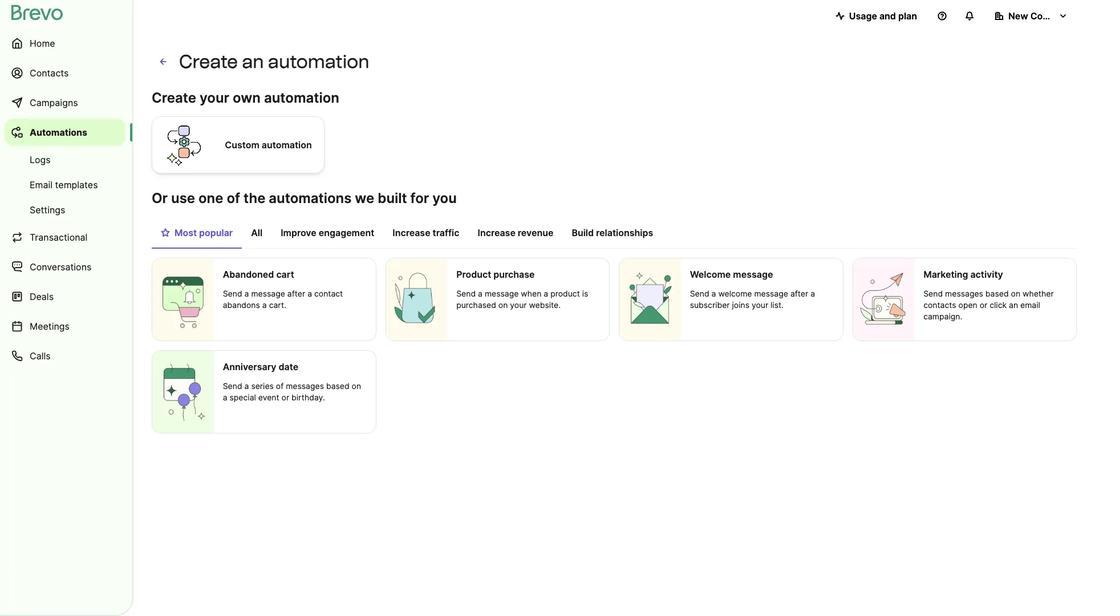 Task type: locate. For each thing, give the bounding box(es) containing it.
0 horizontal spatial of
[[227, 190, 240, 207]]

anniversary
[[223, 361, 277, 373]]

0 vertical spatial create
[[179, 51, 238, 72]]

activity
[[971, 269, 1004, 280]]

0 vertical spatial based
[[986, 289, 1009, 299]]

when
[[521, 289, 542, 299]]

an
[[242, 51, 264, 72], [1010, 300, 1019, 310]]

of left the
[[227, 190, 240, 207]]

custom automation button
[[152, 115, 325, 175]]

2 after from the left
[[791, 289, 809, 299]]

logs
[[30, 154, 51, 166]]

increase left traffic
[[393, 227, 431, 239]]

calls
[[30, 350, 51, 362]]

email
[[1021, 300, 1041, 310]]

2 vertical spatial automation
[[262, 139, 312, 151]]

0 vertical spatial on
[[1012, 289, 1021, 299]]

email
[[30, 179, 53, 191]]

contacts
[[924, 300, 957, 310]]

your
[[200, 90, 230, 106], [510, 300, 527, 310], [752, 300, 769, 310]]

message down product purchase
[[485, 289, 519, 299]]

increase
[[393, 227, 431, 239], [478, 227, 516, 239]]

home link
[[5, 30, 126, 57]]

0 horizontal spatial increase
[[393, 227, 431, 239]]

open
[[959, 300, 978, 310]]

0 vertical spatial of
[[227, 190, 240, 207]]

increase left revenue
[[478, 227, 516, 239]]

2 horizontal spatial your
[[752, 300, 769, 310]]

0 vertical spatial messages
[[946, 289, 984, 299]]

on inside send messages based on whether contacts open or click an email campaign.
[[1012, 289, 1021, 299]]

of
[[227, 190, 240, 207], [276, 381, 284, 391]]

or
[[152, 190, 168, 207]]

the
[[244, 190, 266, 207]]

conversations
[[30, 261, 92, 273]]

2 vertical spatial on
[[352, 381, 361, 391]]

your left the own
[[200, 90, 230, 106]]

settings link
[[5, 199, 126, 221]]

campaigns link
[[5, 89, 126, 116]]

abandons
[[223, 300, 260, 310]]

send up contacts
[[924, 289, 944, 299]]

send up 'abandons'
[[223, 289, 242, 299]]

1 vertical spatial based
[[326, 381, 350, 391]]

on
[[1012, 289, 1021, 299], [499, 300, 508, 310], [352, 381, 361, 391]]

create for create your own automation
[[152, 90, 196, 106]]

send a welcome message after a subscriber joins your list.
[[690, 289, 816, 310]]

most popular
[[175, 227, 233, 239]]

messages
[[946, 289, 984, 299], [286, 381, 324, 391]]

create an automation
[[179, 51, 370, 72]]

birthday.
[[292, 393, 325, 402]]

send up subscriber
[[690, 289, 710, 299]]

1 horizontal spatial an
[[1010, 300, 1019, 310]]

company
[[1031, 10, 1073, 22]]

an inside send messages based on whether contacts open or click an email campaign.
[[1010, 300, 1019, 310]]

automation
[[268, 51, 370, 72], [264, 90, 340, 106], [262, 139, 312, 151]]

1 increase from the left
[[393, 227, 431, 239]]

a
[[245, 289, 249, 299], [308, 289, 312, 299], [478, 289, 483, 299], [544, 289, 549, 299], [712, 289, 717, 299], [811, 289, 816, 299], [262, 300, 267, 310], [245, 381, 249, 391], [223, 393, 227, 402]]

0 horizontal spatial based
[[326, 381, 350, 391]]

1 vertical spatial create
[[152, 90, 196, 106]]

marketing
[[924, 269, 969, 280]]

of for the
[[227, 190, 240, 207]]

send for product
[[457, 289, 476, 299]]

event
[[258, 393, 279, 402]]

product
[[551, 289, 580, 299]]

abandoned cart
[[223, 269, 294, 280]]

0 horizontal spatial an
[[242, 51, 264, 72]]

send inside send a welcome message after a subscriber joins your list.
[[690, 289, 710, 299]]

of inside send a series of messages based on a special event or birthday.
[[276, 381, 284, 391]]

messages inside send messages based on whether contacts open or click an email campaign.
[[946, 289, 984, 299]]

welcome
[[690, 269, 731, 280]]

own
[[233, 90, 261, 106]]

welcome
[[719, 289, 753, 299]]

increase revenue
[[478, 227, 554, 239]]

revenue
[[518, 227, 554, 239]]

1 horizontal spatial of
[[276, 381, 284, 391]]

dxrbf image
[[161, 228, 170, 237]]

or right event
[[282, 393, 289, 402]]

1 horizontal spatial messages
[[946, 289, 984, 299]]

send
[[223, 289, 242, 299], [457, 289, 476, 299], [690, 289, 710, 299], [924, 289, 944, 299], [223, 381, 242, 391]]

your left list.
[[752, 300, 769, 310]]

an up the own
[[242, 51, 264, 72]]

send up special
[[223, 381, 242, 391]]

series
[[251, 381, 274, 391]]

your down when
[[510, 300, 527, 310]]

anniversary date
[[223, 361, 299, 373]]

all
[[251, 227, 263, 239]]

0 vertical spatial or
[[980, 300, 988, 310]]

1 horizontal spatial after
[[791, 289, 809, 299]]

send inside send messages based on whether contacts open or click an email campaign.
[[924, 289, 944, 299]]

1 horizontal spatial or
[[980, 300, 988, 310]]

based
[[986, 289, 1009, 299], [326, 381, 350, 391]]

2 horizontal spatial on
[[1012, 289, 1021, 299]]

improve
[[281, 227, 317, 239]]

on inside send a series of messages based on a special event or birthday.
[[352, 381, 361, 391]]

1 horizontal spatial your
[[510, 300, 527, 310]]

0 horizontal spatial or
[[282, 393, 289, 402]]

usage
[[850, 10, 878, 22]]

messages up birthday.
[[286, 381, 324, 391]]

create
[[179, 51, 238, 72], [152, 90, 196, 106]]

0 horizontal spatial after
[[288, 289, 305, 299]]

send inside send a series of messages based on a special event or birthday.
[[223, 381, 242, 391]]

1 after from the left
[[288, 289, 305, 299]]

1 vertical spatial of
[[276, 381, 284, 391]]

1 vertical spatial or
[[282, 393, 289, 402]]

subscriber
[[690, 300, 730, 310]]

an right click
[[1010, 300, 1019, 310]]

usage and plan
[[850, 10, 918, 22]]

1 horizontal spatial on
[[499, 300, 508, 310]]

2 increase from the left
[[478, 227, 516, 239]]

0 vertical spatial an
[[242, 51, 264, 72]]

or left click
[[980, 300, 988, 310]]

create your own automation
[[152, 90, 340, 106]]

0 horizontal spatial on
[[352, 381, 361, 391]]

send up 'purchased'
[[457, 289, 476, 299]]

send for abandoned
[[223, 289, 242, 299]]

send inside send a message when a product is purchased on your website.
[[457, 289, 476, 299]]

message up the 'cart.'
[[251, 289, 285, 299]]

messages inside send a series of messages based on a special event or birthday.
[[286, 381, 324, 391]]

most popular link
[[152, 221, 242, 249]]

improve engagement
[[281, 227, 375, 239]]

messages up open
[[946, 289, 984, 299]]

0 vertical spatial automation
[[268, 51, 370, 72]]

usage and plan button
[[827, 5, 927, 27]]

improve engagement link
[[272, 221, 384, 248]]

your inside send a welcome message after a subscriber joins your list.
[[752, 300, 769, 310]]

1 vertical spatial on
[[499, 300, 508, 310]]

or inside send messages based on whether contacts open or click an email campaign.
[[980, 300, 988, 310]]

message inside send a welcome message after a subscriber joins your list.
[[755, 289, 789, 299]]

popular
[[199, 227, 233, 239]]

1 horizontal spatial based
[[986, 289, 1009, 299]]

1 vertical spatial an
[[1010, 300, 1019, 310]]

new
[[1009, 10, 1029, 22]]

1 vertical spatial messages
[[286, 381, 324, 391]]

new company
[[1009, 10, 1073, 22]]

message inside send a message after a contact abandons a cart.
[[251, 289, 285, 299]]

message
[[734, 269, 774, 280], [251, 289, 285, 299], [485, 289, 519, 299], [755, 289, 789, 299]]

based inside send a series of messages based on a special event or birthday.
[[326, 381, 350, 391]]

send inside send a message after a contact abandons a cart.
[[223, 289, 242, 299]]

0 horizontal spatial your
[[200, 90, 230, 106]]

tab list
[[152, 221, 1078, 249]]

tab list containing most popular
[[152, 221, 1078, 249]]

of up event
[[276, 381, 284, 391]]

or inside send a series of messages based on a special event or birthday.
[[282, 393, 289, 402]]

automations
[[30, 127, 87, 138]]

after
[[288, 289, 305, 299], [791, 289, 809, 299]]

campaign.
[[924, 312, 963, 321]]

purchase
[[494, 269, 535, 280]]

transactional link
[[5, 224, 126, 251]]

0 horizontal spatial messages
[[286, 381, 324, 391]]

message up list.
[[755, 289, 789, 299]]

1 horizontal spatial increase
[[478, 227, 516, 239]]

cart.
[[269, 300, 287, 310]]



Task type: describe. For each thing, give the bounding box(es) containing it.
we
[[355, 190, 375, 207]]

build relationships link
[[563, 221, 663, 248]]

contacts link
[[5, 59, 126, 87]]

special
[[230, 393, 256, 402]]

custom
[[225, 139, 260, 151]]

after inside send a welcome message after a subscriber joins your list.
[[791, 289, 809, 299]]

after inside send a message after a contact abandons a cart.
[[288, 289, 305, 299]]

date
[[279, 361, 299, 373]]

custom automation
[[225, 139, 312, 151]]

one
[[199, 190, 223, 207]]

engagement
[[319, 227, 375, 239]]

new company button
[[986, 5, 1078, 27]]

you
[[433, 190, 457, 207]]

all link
[[242, 221, 272, 248]]

campaigns
[[30, 97, 78, 108]]

meetings
[[30, 321, 70, 332]]

deals
[[30, 291, 54, 303]]

send a message when a product is purchased on your website.
[[457, 289, 589, 310]]

abandoned
[[223, 269, 274, 280]]

contact
[[314, 289, 343, 299]]

send for marketing
[[924, 289, 944, 299]]

or use one of the automations we built for you
[[152, 190, 457, 207]]

automations link
[[5, 119, 126, 146]]

meetings link
[[5, 313, 126, 340]]

increase revenue link
[[469, 221, 563, 248]]

email templates
[[30, 179, 98, 191]]

cart
[[276, 269, 294, 280]]

logs link
[[5, 148, 126, 171]]

build relationships
[[572, 227, 654, 239]]

settings
[[30, 204, 65, 216]]

templates
[[55, 179, 98, 191]]

your inside send a message when a product is purchased on your website.
[[510, 300, 527, 310]]

automations
[[269, 190, 352, 207]]

website.
[[529, 300, 561, 310]]

joins
[[733, 300, 750, 310]]

send for welcome
[[690, 289, 710, 299]]

for
[[411, 190, 429, 207]]

product purchase
[[457, 269, 535, 280]]

message up send a welcome message after a subscriber joins your list.
[[734, 269, 774, 280]]

increase traffic
[[393, 227, 460, 239]]

and
[[880, 10, 897, 22]]

email templates link
[[5, 174, 126, 196]]

use
[[171, 190, 195, 207]]

relationships
[[596, 227, 654, 239]]

send for anniversary
[[223, 381, 242, 391]]

automation inside button
[[262, 139, 312, 151]]

based inside send messages based on whether contacts open or click an email campaign.
[[986, 289, 1009, 299]]

product
[[457, 269, 492, 280]]

build
[[572, 227, 594, 239]]

most
[[175, 227, 197, 239]]

marketing activity
[[924, 269, 1004, 280]]

calls link
[[5, 342, 126, 370]]

on inside send a message when a product is purchased on your website.
[[499, 300, 508, 310]]

create for create an automation
[[179, 51, 238, 72]]

send a message after a contact abandons a cart.
[[223, 289, 343, 310]]

send a series of messages based on a special event or birthday.
[[223, 381, 361, 402]]

home
[[30, 38, 55, 49]]

whether
[[1023, 289, 1055, 299]]

is
[[583, 289, 589, 299]]

list.
[[771, 300, 784, 310]]

welcome message
[[690, 269, 774, 280]]

transactional
[[30, 232, 88, 243]]

message inside send a message when a product is purchased on your website.
[[485, 289, 519, 299]]

1 vertical spatial automation
[[264, 90, 340, 106]]

click
[[990, 300, 1007, 310]]

contacts
[[30, 67, 69, 79]]

deals link
[[5, 283, 126, 310]]

increase traffic link
[[384, 221, 469, 248]]

plan
[[899, 10, 918, 22]]

conversations link
[[5, 253, 126, 281]]

purchased
[[457, 300, 497, 310]]

increase for increase traffic
[[393, 227, 431, 239]]

send messages based on whether contacts open or click an email campaign.
[[924, 289, 1055, 321]]

of for messages
[[276, 381, 284, 391]]

increase for increase revenue
[[478, 227, 516, 239]]

traffic
[[433, 227, 460, 239]]



Task type: vqa. For each thing, say whether or not it's contained in the screenshot.
Improve engagement "Link"
yes



